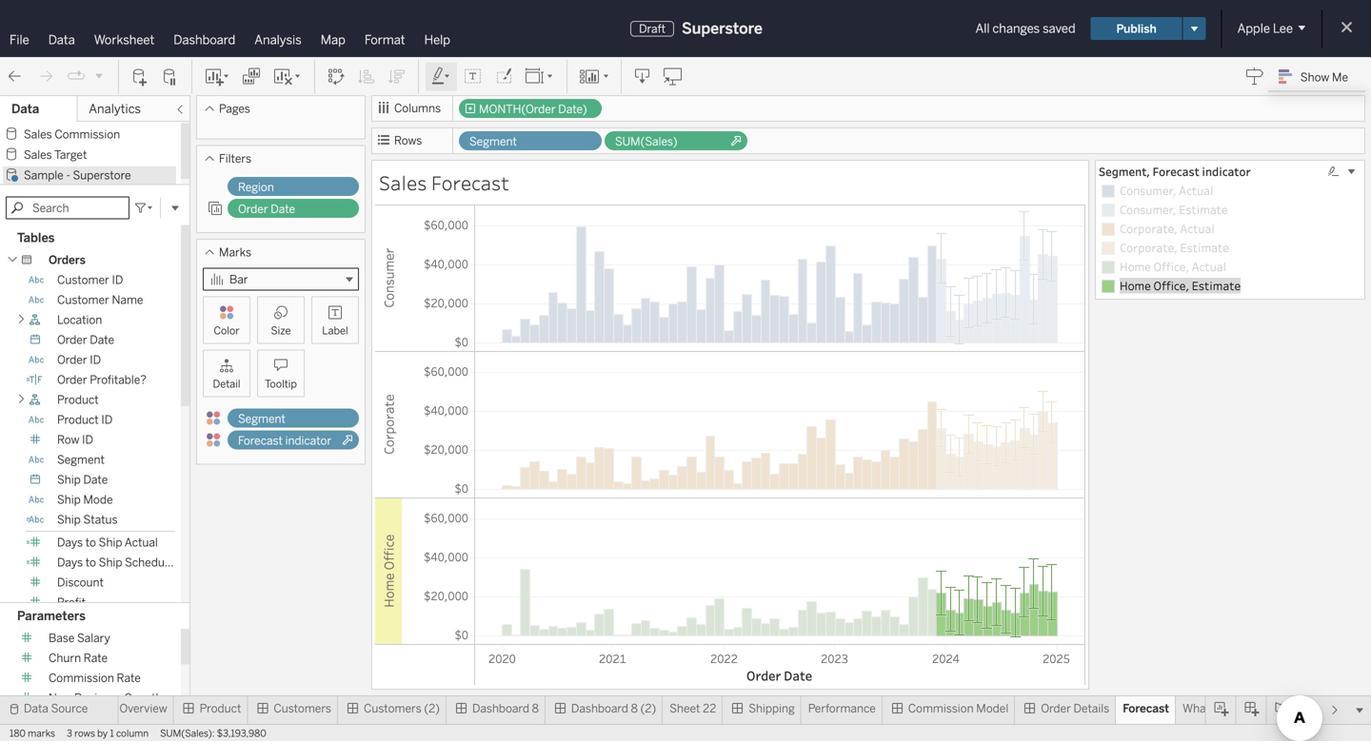 Task type: locate. For each thing, give the bounding box(es) containing it.
replay animation image
[[67, 67, 86, 86], [93, 70, 105, 81]]

1 horizontal spatial (2)
[[641, 702, 656, 716]]

estimate down the home office, actual option
[[1192, 278, 1241, 294]]

2 days from the top
[[57, 556, 83, 570]]

by
[[97, 729, 108, 740]]

new business growth
[[49, 692, 162, 706]]

1 vertical spatial days
[[57, 556, 83, 570]]

0 vertical spatial consumer,
[[1120, 183, 1177, 199]]

order up order profitable?
[[57, 353, 87, 367]]

0 vertical spatial corporate,
[[1120, 221, 1178, 237]]

ship
[[57, 473, 81, 487], [57, 493, 81, 507], [57, 513, 81, 527], [99, 536, 122, 550], [99, 556, 122, 570]]

new
[[49, 692, 72, 706]]

segment down "month(order"
[[470, 135, 517, 149]]

sort ascending image
[[357, 67, 376, 86]]

month(order
[[479, 102, 556, 116]]

1 vertical spatial superstore
[[73, 169, 131, 182]]

0 horizontal spatial 8
[[532, 702, 539, 716]]

office, inside option
[[1154, 278, 1190, 294]]

1 horizontal spatial rate
[[117, 672, 141, 686]]

1 horizontal spatial order date
[[238, 202, 295, 216]]

ship down ship mode
[[57, 513, 81, 527]]

1 home from the top
[[1120, 259, 1151, 275]]

month(order date)
[[479, 102, 587, 116]]

1 consumer, from the top
[[1120, 183, 1177, 199]]

dashboard for dashboard
[[174, 32, 235, 48]]

0 horizontal spatial segment
[[57, 453, 105, 467]]

1 corporate, from the top
[[1120, 221, 1178, 237]]

1 horizontal spatial indicator
[[1202, 164, 1251, 180]]

order down region on the left of the page
[[238, 202, 268, 216]]

0 horizontal spatial (2)
[[424, 702, 440, 716]]

home inside option
[[1120, 278, 1151, 294]]

column
[[116, 729, 149, 740]]

commission down churn rate
[[49, 672, 114, 686]]

data up the redo icon
[[48, 32, 75, 48]]

label
[[322, 325, 348, 338]]

sales down rows
[[379, 170, 427, 196]]

actual inside option
[[1192, 259, 1227, 275]]

0 vertical spatial to
[[85, 536, 96, 550]]

home for home office, estimate
[[1120, 278, 1151, 294]]

order left details
[[1041, 702, 1071, 716]]

home down corporate, estimate
[[1120, 259, 1151, 275]]

apple lee
[[1238, 21, 1293, 36]]

superstore right -
[[73, 169, 131, 182]]

commission up target
[[55, 128, 120, 141]]

sales
[[24, 128, 52, 141], [24, 148, 52, 162], [379, 170, 427, 196]]

1 vertical spatial to
[[85, 556, 96, 570]]

segment,
[[1099, 164, 1150, 180]]

office, down corporate, estimate
[[1154, 259, 1190, 275]]

source
[[51, 702, 88, 716]]

0 horizontal spatial superstore
[[73, 169, 131, 182]]

0 horizontal spatial rate
[[84, 652, 108, 666]]

order date down region on the left of the page
[[238, 202, 295, 216]]

customers for customers
[[274, 702, 331, 716]]

sales up sample
[[24, 148, 52, 162]]

2 vertical spatial sales
[[379, 170, 427, 196]]

estimate
[[1179, 202, 1228, 218], [1180, 240, 1229, 256], [1192, 278, 1241, 294]]

corporate, down consumer, estimate on the top of the page
[[1120, 221, 1178, 237]]

corporate, actual
[[1120, 221, 1215, 237]]

(2)
[[424, 702, 440, 716], [641, 702, 656, 716]]

8 for dashboard 8 (2)
[[631, 702, 638, 716]]

0 vertical spatial days
[[57, 536, 83, 550]]

2 vertical spatial data
[[24, 702, 48, 716]]

0 vertical spatial data
[[48, 32, 75, 48]]

1 horizontal spatial superstore
[[682, 20, 763, 38]]

3 rows by 1 column
[[67, 729, 149, 740]]

2 8 from the left
[[631, 702, 638, 716]]

1 vertical spatial order date
[[57, 333, 114, 347]]

id up name
[[112, 273, 123, 287]]

1 horizontal spatial replay animation image
[[93, 70, 105, 81]]

superstore up the "open and edit this workbook in tableau desktop" image at top
[[682, 20, 763, 38]]

2 corporate, from the top
[[1120, 240, 1178, 256]]

customer up location
[[57, 293, 109, 307]]

0 vertical spatial sales
[[24, 128, 52, 141]]

home down home office, actual
[[1120, 278, 1151, 294]]

consumer, down consumer, actual
[[1120, 202, 1177, 218]]

(2) left dashboard 8
[[424, 702, 440, 716]]

1 horizontal spatial customers
[[364, 702, 422, 716]]

2 vertical spatial segment
[[57, 453, 105, 467]]

order id
[[57, 353, 101, 367]]

1 vertical spatial consumer,
[[1120, 202, 1177, 218]]

corporate,
[[1120, 221, 1178, 237], [1120, 240, 1178, 256]]

corporate, down corporate, actual
[[1120, 240, 1178, 256]]

1 vertical spatial estimate
[[1180, 240, 1229, 256]]

replay animation image right the redo icon
[[67, 67, 86, 86]]

corporate, estimate option
[[1099, 239, 1362, 258]]

marks. press enter to open the view data window.. use arrow keys to navigate data visualization elements. image
[[474, 205, 1086, 646]]

0 vertical spatial segment
[[470, 135, 517, 149]]

segment up forecast indicator
[[238, 412, 286, 426]]

0 vertical spatial home
[[1120, 259, 1151, 275]]

1 days from the top
[[57, 536, 83, 550]]

1 vertical spatial rate
[[117, 672, 141, 686]]

publish
[[1117, 22, 1157, 35]]

pause auto updates image
[[161, 67, 180, 86]]

actual down segment, forecast indicator
[[1179, 183, 1214, 199]]

location
[[57, 313, 102, 327]]

business
[[74, 692, 122, 706]]

customer for customer id
[[57, 273, 109, 287]]

1 vertical spatial home
[[1120, 278, 1151, 294]]

estimate down 'consumer, actual' option
[[1179, 202, 1228, 218]]

0 horizontal spatial customers
[[274, 702, 331, 716]]

all
[[976, 21, 990, 36]]

id up order profitable?
[[90, 353, 101, 367]]

0 vertical spatial order date
[[238, 202, 295, 216]]

0 vertical spatial estimate
[[1179, 202, 1228, 218]]

duplicate image
[[242, 67, 261, 86]]

forecast down "month(order"
[[431, 170, 509, 196]]

what
[[1183, 702, 1210, 716]]

indicator inside legend: segment, forecast indicator list box
[[1202, 164, 1251, 180]]

1 horizontal spatial dashboard
[[472, 702, 529, 716]]

1 customers from the left
[[274, 702, 331, 716]]

1 vertical spatial product
[[57, 413, 99, 427]]

sum(sales):
[[160, 729, 215, 740]]

saved
[[1043, 21, 1076, 36]]

order details
[[1041, 702, 1110, 716]]

ship mode
[[57, 493, 113, 507]]

open and edit this workbook in tableau desktop image
[[664, 67, 683, 86]]

1 vertical spatial commission
[[49, 672, 114, 686]]

commission left the model on the right bottom of the page
[[908, 702, 974, 716]]

rate up growth
[[117, 672, 141, 686]]

1 horizontal spatial 8
[[631, 702, 638, 716]]

rate up commission rate
[[84, 652, 108, 666]]

(2) left sheet
[[641, 702, 656, 716]]

id right row
[[82, 433, 93, 447]]

columns
[[394, 101, 441, 115]]

dashboard for dashboard 8 (2)
[[571, 702, 628, 716]]

customer down orders
[[57, 273, 109, 287]]

Home Office, Segment. Press Space to toggle selection. Press Escape to go back to the left margin. Use arrow keys to navigate headers text field
[[375, 498, 402, 645]]

2 customer from the top
[[57, 293, 109, 307]]

segment, forecast indicator
[[1099, 164, 1251, 180]]

1 to from the top
[[85, 536, 96, 550]]

1 vertical spatial corporate,
[[1120, 240, 1178, 256]]

0 horizontal spatial replay animation image
[[67, 67, 86, 86]]

180 marks
[[10, 729, 55, 740]]

1 horizontal spatial segment
[[238, 412, 286, 426]]

order date down location
[[57, 333, 114, 347]]

2 vertical spatial estimate
[[1192, 278, 1241, 294]]

0 horizontal spatial dashboard
[[174, 32, 235, 48]]

replay animation image up analytics
[[93, 70, 105, 81]]

date up mode
[[83, 473, 108, 487]]

2 consumer, from the top
[[1120, 202, 1177, 218]]

order down order id
[[57, 373, 87, 387]]

1 office, from the top
[[1154, 259, 1190, 275]]

date down location
[[90, 333, 114, 347]]

sort descending image
[[388, 67, 407, 86]]

consumer, estimate option
[[1099, 201, 1362, 220]]

1 vertical spatial sales
[[24, 148, 52, 162]]

8 left sheet
[[631, 702, 638, 716]]

to down ship status
[[85, 536, 96, 550]]

ship down the days to ship actual
[[99, 556, 122, 570]]

corporate, actual option
[[1099, 220, 1362, 239]]

applies to selected worksheets with same data source image
[[208, 201, 223, 216]]

rate for commission rate
[[117, 672, 141, 686]]

home inside option
[[1120, 259, 1151, 275]]

indicator
[[1202, 164, 1251, 180], [285, 434, 332, 448]]

office, inside option
[[1154, 259, 1190, 275]]

commission rate
[[49, 672, 141, 686]]

1 vertical spatial segment
[[238, 412, 286, 426]]

data
[[48, 32, 75, 48], [11, 101, 39, 117], [24, 702, 48, 716]]

to
[[85, 536, 96, 550], [85, 556, 96, 570]]

consumer, inside option
[[1120, 183, 1177, 199]]

indicator up 'consumer, actual' option
[[1202, 164, 1251, 180]]

segment
[[470, 135, 517, 149], [238, 412, 286, 426], [57, 453, 105, 467]]

performance
[[808, 702, 876, 716]]

clear sheet image
[[272, 67, 303, 86]]

rate
[[84, 652, 108, 666], [117, 672, 141, 686]]

dashboard 8
[[472, 702, 539, 716]]

2 horizontal spatial dashboard
[[571, 702, 628, 716]]

0 vertical spatial indicator
[[1202, 164, 1251, 180]]

show me button
[[1270, 62, 1366, 91]]

churn rate
[[49, 652, 108, 666]]

order date
[[238, 202, 295, 216], [57, 333, 114, 347]]

parameters
[[17, 609, 86, 624]]

8 left dashboard 8 (2)
[[532, 702, 539, 716]]

0 vertical spatial rate
[[84, 652, 108, 666]]

days to ship actual
[[57, 536, 158, 550]]

redo image
[[36, 67, 55, 86]]

1 vertical spatial office,
[[1154, 278, 1190, 294]]

me
[[1332, 70, 1349, 84]]

home office, estimate
[[1120, 278, 1241, 294]]

segment up ship date
[[57, 453, 105, 467]]

2 vertical spatial commission
[[908, 702, 974, 716]]

product
[[57, 393, 99, 407], [57, 413, 99, 427], [200, 702, 241, 716]]

home for home office, actual
[[1120, 259, 1151, 275]]

office, down home office, actual
[[1154, 278, 1190, 294]]

row
[[57, 433, 79, 447]]

show
[[1301, 70, 1330, 84]]

0 vertical spatial customer
[[57, 273, 109, 287]]

sample
[[24, 169, 64, 182]]

fit image
[[525, 67, 555, 86]]

estimate for consumer, estimate
[[1179, 202, 1228, 218]]

2 to from the top
[[85, 556, 96, 570]]

mode
[[83, 493, 113, 507]]

3
[[67, 729, 72, 740]]

0 horizontal spatial indicator
[[285, 434, 332, 448]]

0 vertical spatial office,
[[1154, 259, 1190, 275]]

data up 180 marks
[[24, 702, 48, 716]]

Consumer, Segment. Press Space to toggle selection. Press Escape to go back to the left margin. Use arrow keys to navigate headers text field
[[375, 205, 402, 351]]

order
[[238, 202, 268, 216], [57, 333, 87, 347], [57, 353, 87, 367], [57, 373, 87, 387], [1041, 702, 1071, 716]]

2 customers from the left
[[364, 702, 422, 716]]

undo image
[[6, 67, 25, 86]]

1
[[110, 729, 114, 740]]

1 vertical spatial indicator
[[285, 434, 332, 448]]

1 vertical spatial customer
[[57, 293, 109, 307]]

0 vertical spatial date
[[271, 202, 295, 216]]

id for product id
[[101, 413, 113, 427]]

new data source image
[[130, 67, 150, 86]]

actual
[[1179, 183, 1214, 199], [1180, 221, 1215, 237], [1192, 259, 1227, 275], [125, 536, 158, 550]]

estimate down corporate, actual option
[[1180, 240, 1229, 256]]

map
[[321, 32, 346, 48]]

2 office, from the top
[[1154, 278, 1190, 294]]

0 vertical spatial superstore
[[682, 20, 763, 38]]

2 home from the top
[[1120, 278, 1151, 294]]

commission
[[55, 128, 120, 141], [49, 672, 114, 686], [908, 702, 974, 716]]

1 8 from the left
[[532, 702, 539, 716]]

new worksheet image
[[204, 67, 230, 86]]

sales up sales target on the top of the page
[[24, 128, 52, 141]]

product up row id
[[57, 413, 99, 427]]

ship up ship mode
[[57, 473, 81, 487]]

consumer, down segment,
[[1120, 183, 1177, 199]]

ship down ship date
[[57, 493, 81, 507]]

1 customer from the top
[[57, 273, 109, 287]]

format workbook image
[[494, 67, 513, 86]]

actual down corporate, estimate option
[[1192, 259, 1227, 275]]

dashboard
[[174, 32, 235, 48], [472, 702, 529, 716], [571, 702, 628, 716]]

days up "discount"
[[57, 556, 83, 570]]

data down undo image
[[11, 101, 39, 117]]

product up sum(sales): $3,193,980
[[200, 702, 241, 716]]

ship for ship mode
[[57, 493, 81, 507]]

indicator down the tooltip
[[285, 434, 332, 448]]

forecast up consumer, actual
[[1153, 164, 1200, 180]]

days down ship status
[[57, 536, 83, 550]]

Corporate, Segment. Press Space to toggle selection. Press Escape to go back to the left margin. Use arrow keys to navigate headers text field
[[375, 351, 402, 498]]

estimate inside option
[[1179, 202, 1228, 218]]

growth
[[124, 692, 162, 706]]

product up product id
[[57, 393, 99, 407]]

0 vertical spatial product
[[57, 393, 99, 407]]

rate for churn rate
[[84, 652, 108, 666]]

id down order profitable?
[[101, 413, 113, 427]]

ship date
[[57, 473, 108, 487]]

days for days to ship actual
[[57, 536, 83, 550]]

id for customer id
[[112, 273, 123, 287]]

consumer, inside option
[[1120, 202, 1177, 218]]

to up "discount"
[[85, 556, 96, 570]]

date down region on the left of the page
[[271, 202, 295, 216]]

publish button
[[1091, 17, 1182, 40]]



Task type: vqa. For each thing, say whether or not it's contained in the screenshot.
Order
yes



Task type: describe. For each thing, give the bounding box(es) containing it.
filters
[[219, 152, 251, 166]]

1 vertical spatial date
[[90, 333, 114, 347]]

ship up days to ship scheduled
[[99, 536, 122, 550]]

base salary
[[49, 632, 110, 646]]

analysis
[[255, 32, 302, 48]]

sum(sales)
[[615, 135, 678, 149]]

sales for sales target
[[24, 148, 52, 162]]

sales for sales commission
[[24, 128, 52, 141]]

$3,193,980
[[217, 729, 266, 740]]

model
[[976, 702, 1009, 716]]

apple
[[1238, 21, 1270, 36]]

product id
[[57, 413, 113, 427]]

home office, actual
[[1120, 259, 1227, 275]]

commission for commission rate
[[49, 672, 114, 686]]

forecast right if
[[1223, 702, 1267, 716]]

to for days to ship scheduled
[[85, 556, 96, 570]]

22
[[703, 702, 716, 716]]

1 (2) from the left
[[424, 702, 440, 716]]

sheet
[[670, 702, 700, 716]]

orders
[[49, 253, 86, 267]]

corporate, for corporate, estimate
[[1120, 240, 1178, 256]]

row id
[[57, 433, 93, 447]]

show/hide cards image
[[579, 67, 610, 86]]

analytics
[[89, 101, 141, 117]]

churn
[[49, 652, 81, 666]]

consumer, estimate
[[1120, 202, 1228, 218]]

target
[[54, 148, 87, 162]]

actual up corporate, estimate
[[1180, 221, 1215, 237]]

8 for dashboard 8
[[532, 702, 539, 716]]

corporate, for corporate, actual
[[1120, 221, 1178, 237]]

forecast left what
[[1123, 702, 1170, 716]]

customers for customers (2)
[[364, 702, 422, 716]]

download image
[[633, 67, 652, 86]]

rows
[[74, 729, 95, 740]]

legend: segment, forecast indicator list box
[[1099, 164, 1362, 296]]

home office, estimate option
[[1099, 277, 1362, 296]]

sum(sales): $3,193,980
[[160, 729, 266, 740]]

corporate, estimate
[[1120, 240, 1229, 256]]

home office, actual option
[[1099, 258, 1362, 277]]

customers (2)
[[364, 702, 440, 716]]

order up order id
[[57, 333, 87, 347]]

id for row id
[[82, 433, 93, 447]]

data guide image
[[1246, 67, 1265, 86]]

office, for actual
[[1154, 259, 1190, 275]]

sales forecast
[[379, 170, 509, 196]]

days for days to ship scheduled
[[57, 556, 83, 570]]

null color image
[[206, 433, 221, 448]]

all changes saved
[[976, 21, 1076, 36]]

sales commission
[[24, 128, 120, 141]]

size
[[271, 325, 291, 338]]

format
[[365, 32, 405, 48]]

office, for estimate
[[1154, 278, 1190, 294]]

if
[[1213, 702, 1220, 716]]

consumer, for consumer, actual
[[1120, 183, 1177, 199]]

2 vertical spatial product
[[200, 702, 241, 716]]

forecast right null color icon
[[238, 434, 283, 448]]

draft
[[639, 22, 666, 35]]

region
[[238, 180, 274, 194]]

1 vertical spatial data
[[11, 101, 39, 117]]

customer name
[[57, 293, 143, 307]]

overview
[[119, 702, 167, 716]]

file
[[10, 32, 29, 48]]

sample - superstore
[[24, 169, 131, 182]]

color
[[214, 325, 240, 338]]

scheduled
[[125, 556, 180, 570]]

changes
[[993, 21, 1040, 36]]

pages
[[219, 102, 250, 116]]

rows
[[394, 134, 422, 148]]

sales target
[[24, 148, 87, 162]]

to for days to ship actual
[[85, 536, 96, 550]]

consumer, for consumer, estimate
[[1120, 202, 1177, 218]]

salary
[[77, 632, 110, 646]]

shipping
[[749, 702, 795, 716]]

consumer, actual
[[1120, 183, 1214, 199]]

commission for commission model
[[908, 702, 974, 716]]

sheet 22
[[670, 702, 716, 716]]

customer for customer name
[[57, 293, 109, 307]]

ship for ship date
[[57, 473, 81, 487]]

0 horizontal spatial order date
[[57, 333, 114, 347]]

sales for sales forecast
[[379, 170, 427, 196]]

consumer, actual option
[[1099, 182, 1362, 201]]

name
[[112, 293, 143, 307]]

show mark labels image
[[464, 67, 483, 86]]

base
[[49, 632, 75, 646]]

dashboard for dashboard 8
[[472, 702, 529, 716]]

dashboard 8 (2)
[[571, 702, 656, 716]]

help
[[424, 32, 450, 48]]

profitable?
[[90, 373, 146, 387]]

detail
[[213, 378, 240, 391]]

profit
[[57, 596, 86, 610]]

bar
[[230, 273, 248, 286]]

actual up 'scheduled'
[[125, 536, 158, 550]]

highlight image
[[430, 67, 452, 86]]

tables
[[17, 231, 55, 246]]

forecast indicator
[[238, 434, 332, 448]]

days to ship scheduled
[[57, 556, 180, 570]]

2 horizontal spatial segment
[[470, 135, 517, 149]]

data source
[[24, 702, 88, 716]]

estimate for corporate, estimate
[[1180, 240, 1229, 256]]

Search text field
[[6, 197, 130, 220]]

details
[[1074, 702, 1110, 716]]

180
[[10, 729, 26, 740]]

worksheet
[[94, 32, 155, 48]]

ship for ship status
[[57, 513, 81, 527]]

lee
[[1273, 21, 1293, 36]]

null color image
[[206, 411, 221, 426]]

show me
[[1301, 70, 1349, 84]]

order profitable?
[[57, 373, 146, 387]]

collapse image
[[174, 104, 186, 115]]

0 vertical spatial commission
[[55, 128, 120, 141]]

swap rows and columns image
[[327, 67, 346, 86]]

id for order id
[[90, 353, 101, 367]]

marks
[[28, 729, 55, 740]]

2 (2) from the left
[[641, 702, 656, 716]]

status
[[83, 513, 118, 527]]

date)
[[558, 102, 587, 116]]

forecast inside list box
[[1153, 164, 1200, 180]]

discount
[[57, 576, 104, 590]]

-
[[66, 169, 70, 182]]

commission model
[[908, 702, 1009, 716]]

tooltip
[[265, 378, 297, 391]]

2 vertical spatial date
[[83, 473, 108, 487]]



